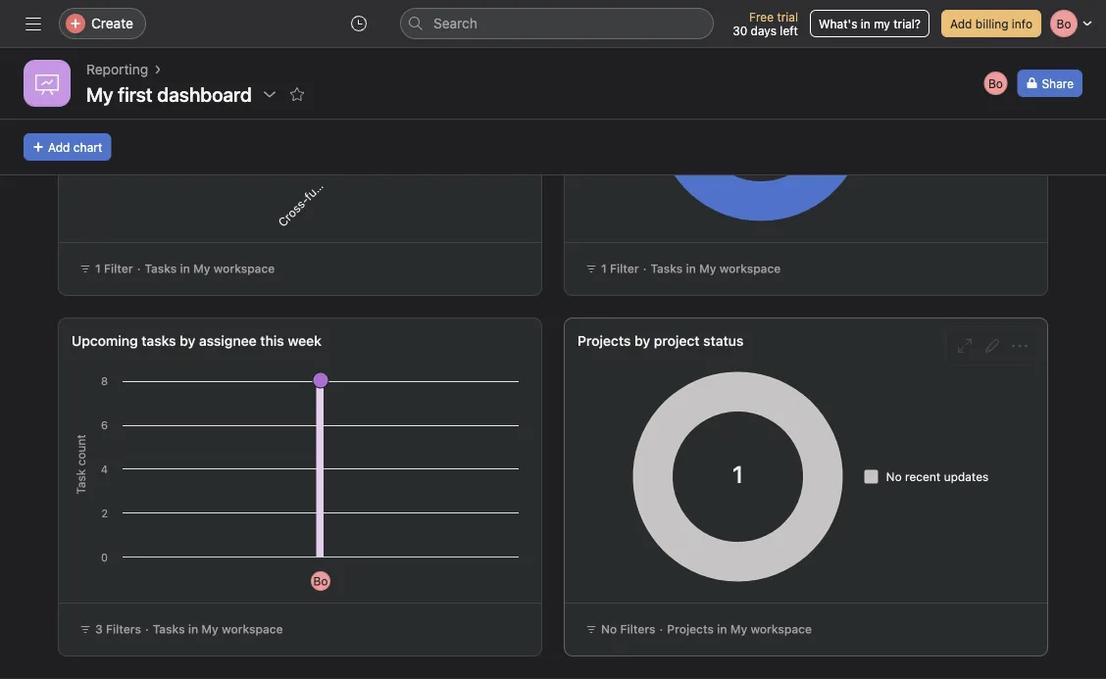 Task type: vqa. For each thing, say whether or not it's contained in the screenshot.
topmost the Bo
yes



Task type: locate. For each thing, give the bounding box(es) containing it.
0 horizontal spatial by
[[180, 333, 196, 349]]

filters for no filters
[[621, 623, 656, 637]]

1 horizontal spatial add
[[951, 17, 973, 30]]

projects right no filters
[[667, 623, 714, 637]]

in left 'my' on the top
[[861, 17, 871, 30]]

add for add chart
[[48, 140, 70, 154]]

tasks up 'projects by project status'
[[651, 262, 683, 276]]

0 horizontal spatial no
[[601, 623, 617, 637]]

by
[[180, 333, 196, 349], [635, 333, 651, 349]]

0 vertical spatial add
[[951, 17, 973, 30]]

filters for 3 filters
[[106, 623, 141, 637]]

projects
[[578, 333, 631, 349], [667, 623, 714, 637]]

bo button
[[982, 70, 1010, 97]]

2 filters from the left
[[621, 623, 656, 637]]

1 horizontal spatial bo
[[989, 77, 1004, 90]]

add left chart
[[48, 140, 70, 154]]

filters
[[106, 623, 141, 637], [621, 623, 656, 637]]

add chart
[[48, 140, 102, 154]]

0 horizontal spatial 1 filter
[[95, 262, 133, 276]]

add billing info button
[[942, 10, 1042, 37]]

1 horizontal spatial projects
[[667, 623, 714, 637]]

filter up upcoming
[[104, 262, 133, 276]]

1 horizontal spatial no
[[887, 470, 902, 484]]

my
[[874, 17, 891, 30]]

chart
[[73, 140, 102, 154]]

by left project status
[[635, 333, 651, 349]]

1 up 'projects by project status'
[[601, 262, 607, 276]]

0 horizontal spatial 1
[[95, 262, 101, 276]]

tasks
[[142, 333, 176, 349]]

0 horizontal spatial filters
[[106, 623, 141, 637]]

my
[[86, 82, 113, 105], [193, 262, 210, 276], [700, 262, 717, 276], [202, 623, 219, 637], [731, 623, 748, 637]]

0 horizontal spatial filter
[[104, 262, 133, 276]]

0 vertical spatial bo
[[989, 77, 1004, 90]]

0 horizontal spatial bo
[[313, 575, 328, 589]]

days
[[751, 24, 777, 37]]

search button
[[400, 8, 714, 39]]

free
[[750, 10, 774, 24]]

0 vertical spatial no
[[887, 470, 902, 484]]

no filters
[[601, 623, 656, 637]]

1 horizontal spatial filter
[[610, 262, 639, 276]]

report image
[[35, 72, 59, 95]]

1 vertical spatial add
[[48, 140, 70, 154]]

add inside button
[[48, 140, 70, 154]]

2 filter from the left
[[610, 262, 639, 276]]

1
[[95, 262, 101, 276], [601, 262, 607, 276]]

1 horizontal spatial 1
[[601, 262, 607, 276]]

view chart image
[[958, 338, 973, 354]]

filter
[[104, 262, 133, 276], [610, 262, 639, 276]]

0 horizontal spatial projects
[[578, 333, 631, 349]]

projects left project status
[[578, 333, 631, 349]]

tasks
[[145, 262, 177, 276], [651, 262, 683, 276], [153, 623, 185, 637]]

30
[[733, 24, 748, 37]]

more actions image
[[1012, 338, 1028, 354]]

add
[[951, 17, 973, 30], [48, 140, 70, 154]]

add for add billing info
[[951, 17, 973, 30]]

in right 3 filters
[[188, 623, 198, 637]]

add inside "button"
[[951, 17, 973, 30]]

1 up upcoming
[[95, 262, 101, 276]]

in inside "what's in my trial?" button
[[861, 17, 871, 30]]

recent
[[906, 470, 941, 484]]

1 horizontal spatial by
[[635, 333, 651, 349]]

tasks up tasks
[[145, 262, 177, 276]]

1 vertical spatial projects
[[667, 623, 714, 637]]

in right no filters
[[717, 623, 728, 637]]

bo
[[989, 77, 1004, 90], [313, 575, 328, 589]]

1 filter up upcoming
[[95, 262, 133, 276]]

create
[[91, 15, 133, 31]]

my first dashboard
[[86, 82, 252, 105]]

filter up 'projects by project status'
[[610, 262, 639, 276]]

in
[[861, 17, 871, 30], [180, 262, 190, 276], [686, 262, 696, 276], [188, 623, 198, 637], [717, 623, 728, 637]]

1 horizontal spatial filters
[[621, 623, 656, 637]]

workspace
[[214, 262, 275, 276], [720, 262, 781, 276], [222, 623, 283, 637], [751, 623, 812, 637]]

by right tasks
[[180, 333, 196, 349]]

1 vertical spatial no
[[601, 623, 617, 637]]

share button
[[1018, 70, 1083, 97]]

edit chart image
[[985, 338, 1001, 354]]

add left 'billing'
[[951, 17, 973, 30]]

no
[[887, 470, 902, 484], [601, 623, 617, 637]]

1 filters from the left
[[106, 623, 141, 637]]

upcoming tasks by assignee this week
[[72, 333, 322, 349]]

1 vertical spatial bo
[[313, 575, 328, 589]]

0 vertical spatial projects
[[578, 333, 631, 349]]

info
[[1012, 17, 1033, 30]]

1 filter up 'projects by project status'
[[601, 262, 639, 276]]

free trial 30 days left
[[733, 10, 799, 37]]

tasks in my workspace
[[145, 262, 275, 276], [651, 262, 781, 276], [153, 623, 283, 637]]

1 filter
[[95, 262, 133, 276], [601, 262, 639, 276]]

1 horizontal spatial 1 filter
[[601, 262, 639, 276]]

0 horizontal spatial add
[[48, 140, 70, 154]]

what's
[[819, 17, 858, 30]]

create button
[[59, 8, 146, 39]]

trial?
[[894, 17, 921, 30]]



Task type: describe. For each thing, give the bounding box(es) containing it.
no recent updates
[[887, 470, 989, 484]]

1 1 from the left
[[95, 262, 101, 276]]

1 1 filter from the left
[[95, 262, 133, 276]]

2 1 filter from the left
[[601, 262, 639, 276]]

projects in my workspace
[[667, 623, 812, 637]]

first dashboard
[[118, 82, 252, 105]]

assignee
[[199, 333, 257, 349]]

3
[[95, 623, 103, 637]]

2 by from the left
[[635, 333, 651, 349]]

billing
[[976, 17, 1009, 30]]

3 filters
[[95, 623, 141, 637]]

what's in my trial? button
[[810, 10, 930, 37]]

share
[[1042, 77, 1074, 90]]

no for no recent updates
[[887, 470, 902, 484]]

no for no filters
[[601, 623, 617, 637]]

upcoming
[[72, 333, 138, 349]]

show options image
[[262, 86, 277, 102]]

reporting
[[86, 61, 148, 78]]

add to starred image
[[289, 86, 305, 102]]

project status
[[654, 333, 744, 349]]

projects for projects by project status
[[578, 333, 631, 349]]

search
[[434, 15, 478, 31]]

1 by from the left
[[180, 333, 196, 349]]

left
[[780, 24, 799, 37]]

what's in my trial?
[[819, 17, 921, 30]]

in up upcoming tasks by assignee this week
[[180, 262, 190, 276]]

reporting link
[[86, 59, 148, 80]]

add chart button
[[24, 133, 111, 161]]

trial
[[777, 10, 799, 24]]

2 1 from the left
[[601, 262, 607, 276]]

history image
[[351, 16, 367, 31]]

projects for projects in my workspace
[[667, 623, 714, 637]]

projects by project status
[[578, 333, 744, 349]]

bo inside button
[[989, 77, 1004, 90]]

1 filter from the left
[[104, 262, 133, 276]]

search list box
[[400, 8, 714, 39]]

in up project status
[[686, 262, 696, 276]]

tasks right 3 filters
[[153, 623, 185, 637]]

add billing info
[[951, 17, 1033, 30]]

this week
[[260, 333, 322, 349]]

expand sidebar image
[[26, 16, 41, 31]]

updates
[[944, 470, 989, 484]]



